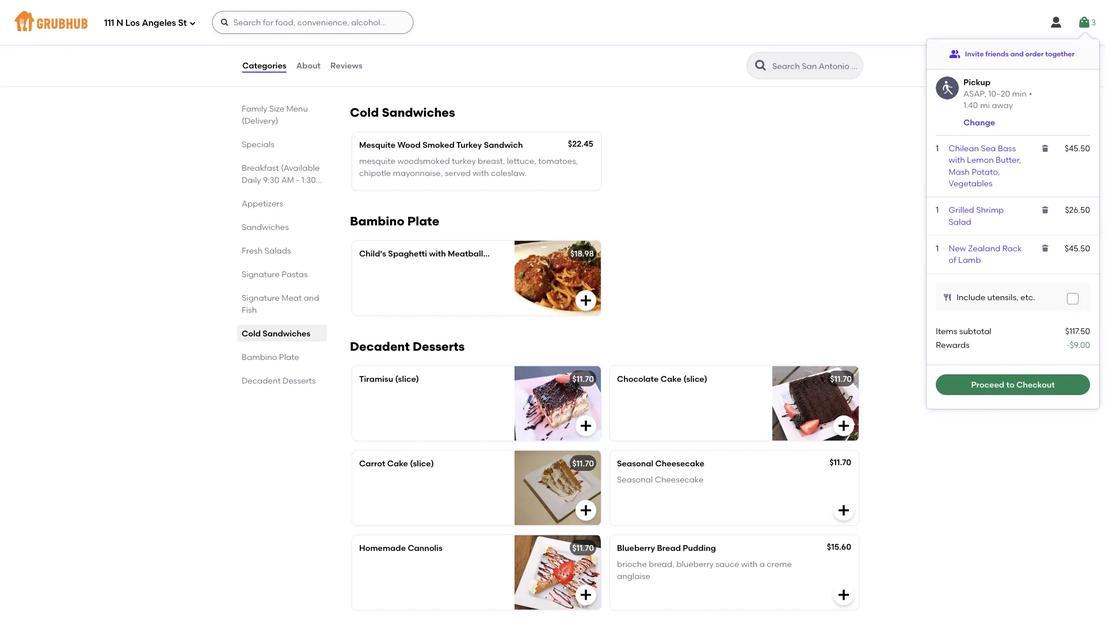 Task type: vqa. For each thing, say whether or not it's contained in the screenshot.
"$11.70" corresponding to Tiramisu (slice)
yes



Task type: describe. For each thing, give the bounding box(es) containing it.
new zealand rack of lamb link
[[949, 244, 1022, 265]]

grilled shrimp salad
[[949, 205, 1004, 227]]

bambino inside "tab"
[[242, 352, 277, 362]]

child's spaghetti with meatball plate
[[359, 249, 506, 259]]

sautéed
[[394, 59, 426, 69]]

chipotle
[[359, 168, 391, 178]]

-$9.00
[[1066, 340, 1090, 350]]

brioche
[[617, 560, 647, 570]]

tiramisu (slice)
[[359, 374, 419, 384]]

anglaise
[[617, 571, 650, 581]]

$11.70 for chocolate cake (slice)
[[830, 374, 852, 384]]

decadent inside tab
[[242, 376, 281, 386]]

los
[[125, 18, 140, 28]]

plate inside "tab"
[[279, 352, 299, 362]]

bambino plate tab
[[242, 351, 322, 363]]

chocolate cake (slice)
[[617, 374, 707, 384]]

9:30
[[263, 175, 279, 185]]

0 vertical spatial sandwiches
[[382, 105, 455, 120]]

cold sandwiches inside tab
[[242, 329, 310, 338]]

family size menu (delivery)
[[242, 104, 308, 125]]

desserts inside tab
[[283, 376, 316, 386]]

3
[[1091, 17, 1096, 27]]

0 vertical spatial desserts
[[413, 339, 465, 354]]

mesquite wood smoked turkey sandwich
[[359, 140, 523, 150]]

bread,
[[649, 560, 674, 570]]

1 seasonal from the top
[[617, 459, 653, 469]]

and for invite friends and order together
[[1010, 50, 1024, 58]]

cold sandwiches tab
[[242, 327, 322, 340]]

change
[[963, 117, 995, 127]]

homemade cannolis
[[359, 543, 443, 553]]

min
[[1012, 89, 1027, 98]]

creme
[[767, 560, 792, 570]]

categories button
[[242, 45, 287, 86]]

order
[[1025, 50, 1044, 58]]

proceed
[[971, 380, 1004, 390]]

$11.70 for homemade cannolis
[[572, 543, 594, 553]]

meatball
[[448, 249, 483, 259]]

1 horizontal spatial bambino
[[350, 214, 404, 229]]

$11.70 for tiramisu (slice)
[[572, 374, 594, 384]]

to
[[1006, 380, 1014, 390]]

rack
[[1002, 244, 1022, 253]]

include
[[957, 292, 985, 302]]

away
[[992, 100, 1013, 110]]

cold inside tab
[[242, 329, 261, 338]]

$11.70 for carrot cake (slice)
[[572, 459, 594, 469]]

new
[[949, 244, 966, 253]]

signature meat and fish tab
[[242, 292, 322, 316]]

$15.60
[[827, 542, 851, 552]]

2 horizontal spatial plate
[[485, 249, 506, 259]]

1:30
[[301, 175, 316, 185]]

fresh salads
[[242, 246, 291, 256]]

potato,
[[972, 167, 1000, 177]]

1 horizontal spatial decadent desserts
[[350, 339, 465, 354]]

decadent desserts inside tab
[[242, 376, 316, 386]]

signature pastas tab
[[242, 268, 322, 280]]

of inside new zealand rack of lamb
[[949, 255, 956, 265]]

people icon image
[[949, 48, 961, 60]]

with up vegetables
[[449, 48, 466, 57]]

proceed to checkout button
[[936, 375, 1090, 395]]

chilean sea bass with lemon butter, mash potato, vegetables link
[[949, 144, 1021, 188]]

friends
[[985, 50, 1009, 58]]

blueberry
[[617, 543, 655, 553]]

- inside breakfast (available daily 9:30 am - 1:30 pm) appetizers
[[296, 175, 299, 185]]

carrot
[[359, 459, 385, 469]]

1 for chilean
[[936, 144, 939, 153]]

bambino plate inside "tab"
[[242, 352, 299, 362]]

•
[[1029, 89, 1032, 98]]

cake for chocolate
[[661, 374, 682, 384]]

together
[[1045, 50, 1075, 58]]

chicken
[[359, 31, 392, 41]]

cannolis
[[408, 543, 443, 553]]

$18.98
[[570, 249, 594, 259]]

meat
[[282, 293, 302, 303]]

specials
[[242, 139, 274, 149]]

subtotal
[[959, 326, 992, 336]]

1 horizontal spatial cold sandwiches
[[350, 105, 455, 120]]

fresh salads tab
[[242, 245, 322, 257]]

2 seasonal cheesecake from the top
[[617, 475, 704, 485]]

st
[[178, 18, 187, 28]]

mash
[[949, 167, 970, 177]]

carrot cake (slice) image
[[515, 451, 601, 526]]

items
[[936, 326, 957, 336]]

turkey
[[456, 140, 482, 150]]

1 for grilled
[[936, 205, 939, 215]]

chicken breast topped with our seasonal sauce with a side of sautéed vegetables and pasta
[[359, 48, 561, 69]]

$45.50 for chilean sea bass with lemon butter, mash potato, vegetables
[[1065, 144, 1090, 153]]

homemade
[[359, 543, 406, 553]]

about
[[296, 61, 321, 70]]

fresh
[[242, 246, 263, 256]]

pickup asap, 10–20 min • 1.40 mi away
[[963, 77, 1032, 110]]

brioche bread, blueberry sauce with a creme anglaise
[[617, 560, 792, 581]]

sandwiches tab
[[242, 221, 322, 233]]

0 vertical spatial cheesecake
[[655, 459, 704, 469]]

and for signature meat and fish
[[304, 293, 319, 303]]

vegetables
[[428, 59, 471, 69]]

angeles
[[142, 18, 176, 28]]

chocolate cake (slice) image
[[772, 366, 859, 441]]

breakfast (available daily 9:30 am - 1:30 pm) tab
[[242, 162, 322, 197]]

$22.45
[[568, 139, 593, 149]]

asap,
[[963, 89, 986, 98]]

a inside chicken breast topped with our seasonal sauce with a side of sautéed vegetables and pasta
[[359, 59, 364, 69]]

vegetables
[[949, 179, 993, 188]]

0 vertical spatial bambino plate
[[350, 214, 439, 229]]

coleslaw.
[[491, 168, 527, 178]]

grilled
[[949, 205, 974, 215]]

seasonal
[[482, 48, 517, 57]]

tiramisu
[[359, 374, 393, 384]]

pastas
[[282, 269, 308, 279]]

child's spaghetti with meatball plate image
[[515, 241, 601, 316]]

breast,
[[478, 156, 505, 166]]

salads
[[265, 246, 291, 256]]

sauce inside brioche bread, blueberry sauce with a creme anglaise
[[716, 560, 739, 570]]

salad
[[949, 217, 971, 227]]

1 seasonal cheesecake from the top
[[617, 459, 704, 469]]

with down "main navigation" navigation
[[545, 48, 561, 57]]

svg image inside the 3 "button"
[[1077, 16, 1091, 29]]



Task type: locate. For each thing, give the bounding box(es) containing it.
0 vertical spatial a
[[359, 59, 364, 69]]

0 horizontal spatial bambino plate
[[242, 352, 299, 362]]

(delivery)
[[242, 116, 278, 125]]

0 vertical spatial sauce
[[519, 48, 543, 57]]

smoked
[[423, 140, 454, 150]]

butter,
[[996, 155, 1021, 165]]

sandwiches
[[382, 105, 455, 120], [242, 222, 289, 232], [263, 329, 310, 338]]

2 horizontal spatial of
[[949, 255, 956, 265]]

1 horizontal spatial of
[[393, 31, 401, 41]]

1 vertical spatial a
[[760, 560, 765, 570]]

and inside signature meat and fish
[[304, 293, 319, 303]]

- down $117.50
[[1066, 340, 1070, 350]]

child's
[[359, 249, 386, 259]]

cake right chocolate
[[661, 374, 682, 384]]

decadent
[[350, 339, 410, 354], [242, 376, 281, 386]]

decadent down 'bambino plate' "tab" on the bottom
[[242, 376, 281, 386]]

cake right carrot
[[387, 459, 408, 469]]

1 vertical spatial -
[[1066, 340, 1070, 350]]

with up mash
[[949, 155, 965, 165]]

invite
[[965, 50, 984, 58]]

1 vertical spatial cake
[[387, 459, 408, 469]]

tomatoes,
[[538, 156, 578, 166]]

2 signature from the top
[[242, 293, 280, 303]]

(slice) for chocolate cake (slice)
[[683, 374, 707, 384]]

2 seasonal from the top
[[617, 475, 653, 485]]

1 horizontal spatial a
[[760, 560, 765, 570]]

seasonal
[[617, 459, 653, 469], [617, 475, 653, 485]]

111
[[104, 18, 114, 28]]

(slice) for carrot cake (slice)
[[410, 459, 434, 469]]

chilean
[[949, 144, 979, 153]]

with inside chilean sea bass with lemon butter, mash potato, vegetables
[[949, 155, 965, 165]]

$26.50
[[1065, 205, 1090, 215]]

sauce right seasonal
[[519, 48, 543, 57]]

sauce right blueberry in the bottom right of the page
[[716, 560, 739, 570]]

0 vertical spatial seasonal
[[617, 459, 653, 469]]

breakfast (available daily 9:30 am - 1:30 pm) appetizers
[[242, 163, 320, 208]]

plate down cold sandwiches tab
[[279, 352, 299, 362]]

0 vertical spatial decadent
[[350, 339, 410, 354]]

blueberry bread pudding
[[617, 543, 716, 553]]

0 horizontal spatial plate
[[279, 352, 299, 362]]

0 horizontal spatial of
[[384, 59, 392, 69]]

- right the am
[[296, 175, 299, 185]]

1 vertical spatial sauce
[[716, 560, 739, 570]]

chicken
[[359, 48, 389, 57]]

plate
[[407, 214, 439, 229], [485, 249, 506, 259], [279, 352, 299, 362]]

etc.
[[1020, 292, 1035, 302]]

1
[[936, 144, 939, 153], [936, 205, 939, 215], [936, 244, 939, 253]]

0 vertical spatial signature
[[242, 269, 280, 279]]

2 vertical spatial sandwiches
[[263, 329, 310, 338]]

1 horizontal spatial cold
[[350, 105, 379, 120]]

pickup icon image
[[936, 77, 959, 100]]

1 vertical spatial seasonal
[[617, 475, 653, 485]]

items subtotal
[[936, 326, 992, 336]]

search icon image
[[754, 59, 768, 73]]

n
[[116, 18, 123, 28]]

1 vertical spatial decadent
[[242, 376, 281, 386]]

chocolate
[[617, 374, 659, 384]]

cold down 'fish'
[[242, 329, 261, 338]]

2 vertical spatial 1
[[936, 244, 939, 253]]

tooltip
[[927, 32, 1099, 409]]

2 1 from the top
[[936, 205, 939, 215]]

blueberry
[[676, 560, 714, 570]]

cold sandwiches up 'wood'
[[350, 105, 455, 120]]

with left 'creme'
[[741, 560, 758, 570]]

wood
[[397, 140, 421, 150]]

sandwiches up 'bambino plate' "tab" on the bottom
[[263, 329, 310, 338]]

2 horizontal spatial and
[[1010, 50, 1024, 58]]

0 horizontal spatial -
[[296, 175, 299, 185]]

served
[[445, 168, 471, 178]]

family
[[242, 104, 267, 113]]

side
[[366, 59, 382, 69]]

1 vertical spatial cheesecake
[[655, 475, 704, 485]]

turkey
[[452, 156, 476, 166]]

decadent desserts down 'bambino plate' "tab" on the bottom
[[242, 376, 316, 386]]

1 vertical spatial signature
[[242, 293, 280, 303]]

pasta
[[490, 59, 513, 69]]

svg image
[[220, 18, 229, 27], [1041, 206, 1050, 215], [1041, 244, 1050, 253], [579, 294, 593, 308], [837, 419, 851, 433], [579, 504, 593, 518], [837, 504, 851, 518], [837, 589, 851, 602]]

0 vertical spatial cake
[[661, 374, 682, 384]]

homemade cannolis image
[[515, 536, 601, 611]]

0 vertical spatial cold sandwiches
[[350, 105, 455, 120]]

1 vertical spatial seasonal cheesecake
[[617, 475, 704, 485]]

of inside chicken breast topped with our seasonal sauce with a side of sautéed vegetables and pasta
[[384, 59, 392, 69]]

1 vertical spatial of
[[384, 59, 392, 69]]

(slice) right chocolate
[[683, 374, 707, 384]]

rewards
[[936, 340, 970, 350]]

0 vertical spatial of
[[393, 31, 401, 41]]

fish
[[242, 305, 257, 315]]

and inside 'button'
[[1010, 50, 1024, 58]]

bambino
[[350, 214, 404, 229], [242, 352, 277, 362]]

our
[[467, 48, 480, 57]]

of left the
[[393, 31, 401, 41]]

appetizers
[[242, 199, 283, 208]]

1 horizontal spatial plate
[[407, 214, 439, 229]]

bambino plate up decadent desserts tab
[[242, 352, 299, 362]]

include utensils, etc.
[[957, 292, 1035, 302]]

2 vertical spatial and
[[304, 293, 319, 303]]

2 vertical spatial plate
[[279, 352, 299, 362]]

cold sandwiches up 'bambino plate' "tab" on the bottom
[[242, 329, 310, 338]]

bambino up child's
[[350, 214, 404, 229]]

1 for new
[[936, 244, 939, 253]]

of right side
[[384, 59, 392, 69]]

bass
[[998, 144, 1016, 153]]

1 vertical spatial 1
[[936, 205, 939, 215]]

with inside mesquite woodsmoked turkey breast, lettuce, tomatoes, chipotle mayonnaise, served with coleslaw.
[[473, 168, 489, 178]]

0 vertical spatial cold
[[350, 105, 379, 120]]

1 vertical spatial $45.50
[[1065, 244, 1090, 253]]

seasonal cheesecake
[[617, 459, 704, 469], [617, 475, 704, 485]]

0 vertical spatial plate
[[407, 214, 439, 229]]

0 horizontal spatial cold sandwiches
[[242, 329, 310, 338]]

0 vertical spatial bambino
[[350, 214, 404, 229]]

cheesecake
[[655, 459, 704, 469], [655, 475, 704, 485]]

$45.50
[[1065, 144, 1090, 153], [1065, 244, 1090, 253]]

cold up 'mesquite'
[[350, 105, 379, 120]]

signature for signature pastas
[[242, 269, 280, 279]]

with
[[449, 48, 466, 57], [545, 48, 561, 57], [949, 155, 965, 165], [473, 168, 489, 178], [429, 249, 446, 259], [741, 560, 758, 570]]

2 $45.50 from the top
[[1065, 244, 1090, 253]]

zealand
[[968, 244, 1000, 253]]

0 vertical spatial seasonal cheesecake
[[617, 459, 704, 469]]

invite friends and order together
[[965, 50, 1075, 58]]

1 vertical spatial plate
[[485, 249, 506, 259]]

appetizers tab
[[242, 197, 322, 210]]

plate up child's spaghetti with meatball plate
[[407, 214, 439, 229]]

1 $45.50 from the top
[[1065, 144, 1090, 153]]

svg image inside "main navigation" navigation
[[220, 18, 229, 27]]

1 left new
[[936, 244, 939, 253]]

1 horizontal spatial decadent
[[350, 339, 410, 354]]

$117.50
[[1065, 326, 1090, 336]]

1 vertical spatial bambino plate
[[242, 352, 299, 362]]

0 vertical spatial and
[[1010, 50, 1024, 58]]

a left 'creme'
[[760, 560, 765, 570]]

0 horizontal spatial cold
[[242, 329, 261, 338]]

0 horizontal spatial a
[[359, 59, 364, 69]]

bread
[[657, 543, 681, 553]]

svg image
[[1049, 16, 1063, 29], [1077, 16, 1091, 29], [189, 20, 196, 27], [579, 60, 593, 74], [1041, 144, 1050, 153], [943, 293, 952, 302], [579, 419, 593, 433], [579, 589, 593, 602]]

new zealand rack of lamb
[[949, 244, 1022, 265]]

and left order
[[1010, 50, 1024, 58]]

signature inside signature meat and fish
[[242, 293, 280, 303]]

tooltip containing pickup
[[927, 32, 1099, 409]]

mesquite
[[359, 140, 395, 150]]

3 button
[[1077, 12, 1096, 33]]

plate right meatball on the top left
[[485, 249, 506, 259]]

shrimp
[[976, 205, 1004, 215]]

desserts
[[413, 339, 465, 354], [283, 376, 316, 386]]

3 1 from the top
[[936, 244, 939, 253]]

sauce inside chicken breast topped with our seasonal sauce with a side of sautéed vegetables and pasta
[[519, 48, 543, 57]]

cake for carrot
[[387, 459, 408, 469]]

mesquite woodsmoked turkey breast, lettuce, tomatoes, chipotle mayonnaise, served with coleslaw.
[[359, 156, 578, 178]]

1 vertical spatial sandwiches
[[242, 222, 289, 232]]

pickup
[[963, 77, 991, 87]]

signature for signature meat and fish
[[242, 293, 280, 303]]

family size menu (delivery) tab
[[242, 102, 322, 127]]

(slice)
[[395, 374, 419, 384], [683, 374, 707, 384], [410, 459, 434, 469]]

cold
[[350, 105, 379, 120], [242, 329, 261, 338]]

woodsmoked
[[397, 156, 450, 166]]

1 vertical spatial cold
[[242, 329, 261, 338]]

a left side
[[359, 59, 364, 69]]

of down new
[[949, 255, 956, 265]]

Search for food, convenience, alcohol... search field
[[212, 11, 414, 34]]

proceed to checkout
[[971, 380, 1055, 390]]

1 vertical spatial and
[[473, 59, 488, 69]]

sandwiches up 'wood'
[[382, 105, 455, 120]]

0 horizontal spatial cake
[[387, 459, 408, 469]]

decadent desserts tab
[[242, 375, 322, 387]]

and
[[1010, 50, 1024, 58], [473, 59, 488, 69], [304, 293, 319, 303]]

1 1 from the top
[[936, 144, 939, 153]]

(slice) right carrot
[[410, 459, 434, 469]]

tiramisu (slice) image
[[515, 366, 601, 441]]

1 vertical spatial desserts
[[283, 376, 316, 386]]

and right meat
[[304, 293, 319, 303]]

signature meat and fish
[[242, 293, 319, 315]]

1 horizontal spatial sauce
[[716, 560, 739, 570]]

main navigation navigation
[[0, 0, 1105, 45]]

0 horizontal spatial bambino
[[242, 352, 277, 362]]

day
[[418, 31, 434, 41]]

$45.50 for new zealand rack of lamb
[[1065, 244, 1090, 253]]

0 vertical spatial 1
[[936, 144, 939, 153]]

mayonnaise,
[[393, 168, 443, 178]]

signature down fresh salads
[[242, 269, 280, 279]]

sandwiches up fresh salads
[[242, 222, 289, 232]]

the
[[403, 31, 416, 41]]

with inside brioche bread, blueberry sauce with a creme anglaise
[[741, 560, 758, 570]]

1 left chilean at the top right of page
[[936, 144, 939, 153]]

1 vertical spatial bambino
[[242, 352, 277, 362]]

a inside brioche bread, blueberry sauce with a creme anglaise
[[760, 560, 765, 570]]

and inside chicken breast topped with our seasonal sauce with a side of sautéed vegetables and pasta
[[473, 59, 488, 69]]

1 left grilled
[[936, 205, 939, 215]]

1.40
[[963, 100, 978, 110]]

menu
[[286, 104, 308, 113]]

1 signature from the top
[[242, 269, 280, 279]]

decadent desserts up tiramisu (slice)
[[350, 339, 465, 354]]

reviews button
[[330, 45, 363, 86]]

(available
[[281, 163, 320, 173]]

1 horizontal spatial cake
[[661, 374, 682, 384]]

0 vertical spatial $45.50
[[1065, 144, 1090, 153]]

mi
[[980, 100, 990, 110]]

with left meatball on the top left
[[429, 249, 446, 259]]

decadent up tiramisu
[[350, 339, 410, 354]]

0 vertical spatial decadent desserts
[[350, 339, 465, 354]]

specials tab
[[242, 138, 322, 150]]

a
[[359, 59, 364, 69], [760, 560, 765, 570]]

and down our
[[473, 59, 488, 69]]

1 vertical spatial decadent desserts
[[242, 376, 316, 386]]

signature up 'fish'
[[242, 293, 280, 303]]

0 horizontal spatial and
[[304, 293, 319, 303]]

1 vertical spatial cold sandwiches
[[242, 329, 310, 338]]

0 horizontal spatial decadent
[[242, 376, 281, 386]]

lamb
[[958, 255, 981, 265]]

0 horizontal spatial sauce
[[519, 48, 543, 57]]

signature pastas
[[242, 269, 308, 279]]

with down breast,
[[473, 168, 489, 178]]

0 horizontal spatial decadent desserts
[[242, 376, 316, 386]]

Search San Antonio Winery Los Angeles search field
[[771, 60, 859, 71]]

1 horizontal spatial bambino plate
[[350, 214, 439, 229]]

1 horizontal spatial desserts
[[413, 339, 465, 354]]

spaghetti
[[388, 249, 427, 259]]

(slice) right tiramisu
[[395, 374, 419, 384]]

2 vertical spatial of
[[949, 255, 956, 265]]

reviews
[[330, 61, 362, 70]]

1 horizontal spatial -
[[1066, 340, 1070, 350]]

invite friends and order together button
[[949, 44, 1075, 64]]

sandwich
[[484, 140, 523, 150]]

about button
[[296, 45, 321, 86]]

1 horizontal spatial and
[[473, 59, 488, 69]]

bambino plate up spaghetti
[[350, 214, 439, 229]]

bambino down cold sandwiches tab
[[242, 352, 277, 362]]

0 horizontal spatial desserts
[[283, 376, 316, 386]]

0 vertical spatial -
[[296, 175, 299, 185]]

am
[[281, 175, 294, 185]]



